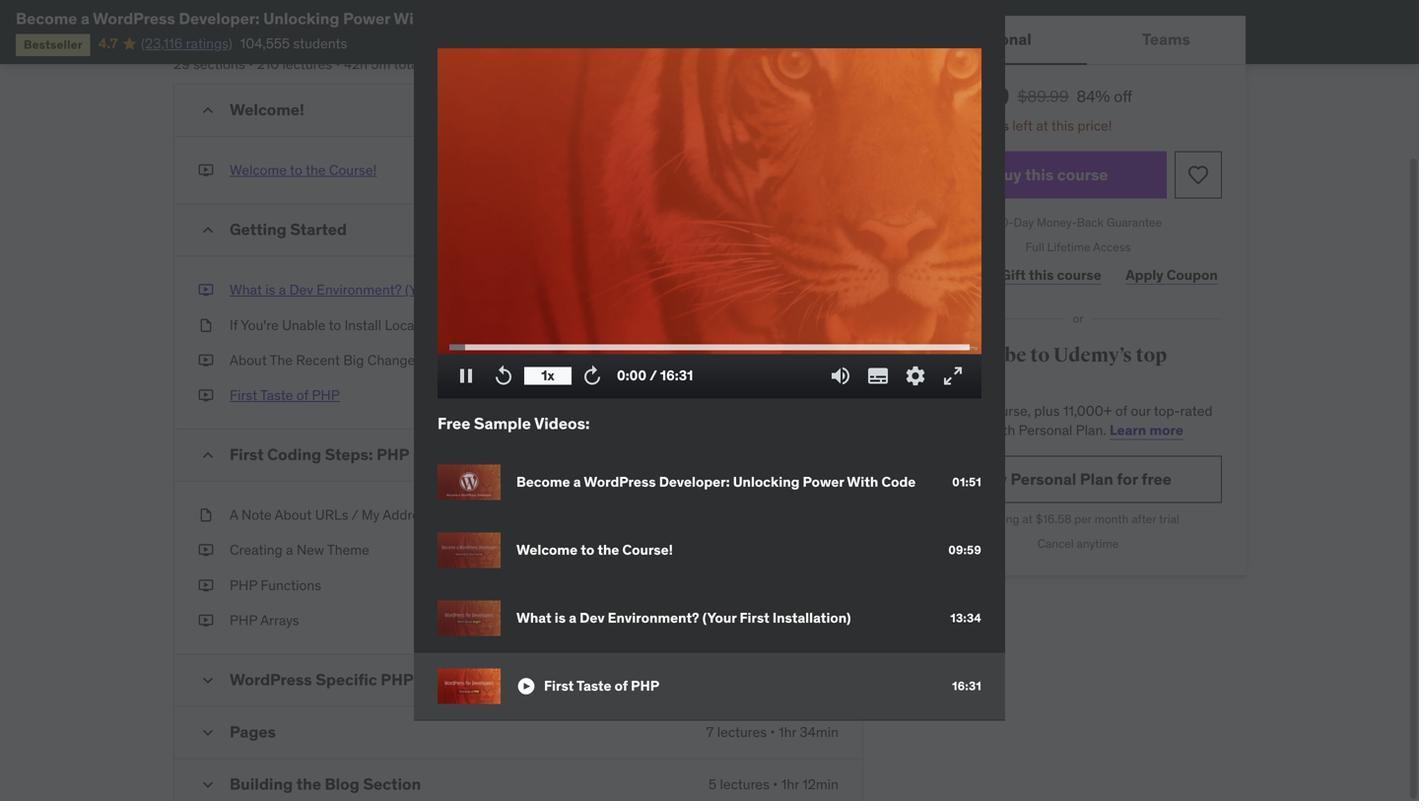 Task type: describe. For each thing, give the bounding box(es) containing it.
ratings)
[[186, 34, 232, 52]]

more
[[1150, 421, 1184, 439]]

first inside first taste of php 'button'
[[230, 386, 257, 404]]

buy this course button
[[934, 151, 1167, 199]]

$13.99 $89.99 84% off
[[934, 82, 1133, 111]]

1 vertical spatial course!
[[623, 541, 673, 559]]

first coding steps: php
[[230, 445, 409, 465]]

wishlist image
[[1187, 163, 1210, 187]]

1 vertical spatial environment?
[[608, 609, 700, 627]]

rewind 5 seconds image
[[492, 364, 516, 388]]

(23,116
[[141, 34, 183, 52]]

guarantee
[[1107, 215, 1162, 230]]

you're
[[241, 316, 279, 334]]

$89.99
[[1018, 86, 1069, 106]]

2 vertical spatial personal
[[1011, 469, 1077, 489]]

welcome inside button
[[230, 161, 287, 179]]

5 small image from the top
[[198, 723, 218, 743]]

first coding steps: php button
[[230, 445, 839, 465]]

arrays
[[260, 611, 299, 629]]

0 horizontal spatial lectures
[[283, 55, 332, 73]]

1 horizontal spatial welcome to the course!
[[517, 541, 673, 559]]

personal button
[[911, 16, 1087, 63]]

4 lectures • 34min
[[727, 221, 839, 239]]

$16.58
[[1036, 512, 1072, 527]]

0 vertical spatial unlocking
[[263, 8, 340, 29]]

settings image
[[904, 364, 928, 388]]

1 vertical spatial dev
[[580, 609, 605, 627]]

month
[[1095, 512, 1129, 527]]

share
[[939, 266, 977, 284]]

if you're unable to install local by flywheel
[[230, 316, 493, 334]]

1 horizontal spatial of
[[615, 677, 628, 695]]

1 vertical spatial the
[[598, 541, 619, 559]]

free
[[438, 413, 471, 434]]

to inside subscribe to udemy's top courses
[[1030, 344, 1050, 368]]

0:00 / 16:31
[[617, 367, 693, 384]]

0 vertical spatial about
[[230, 351, 267, 369]]

trial
[[1159, 512, 1180, 527]]

4
[[727, 221, 735, 239]]

first taste of php button
[[230, 386, 340, 405]]

apply coupon
[[1126, 266, 1218, 284]]

course for buy this course
[[1057, 165, 1108, 185]]

if
[[230, 316, 238, 334]]

1 horizontal spatial installation)
[[773, 609, 851, 627]]

off
[[1114, 86, 1133, 106]]

• down the students
[[336, 55, 341, 73]]

gift this course
[[1001, 266, 1102, 284]]

share button
[[934, 255, 981, 295]]

functions
[[261, 576, 321, 594]]

apply
[[1126, 266, 1164, 284]]

34min
[[800, 221, 839, 239]]

or
[[1073, 311, 1084, 326]]

php functions
[[230, 576, 321, 594]]

14
[[954, 117, 969, 135]]

get
[[934, 402, 957, 420]]

length
[[425, 55, 465, 73]]

local
[[385, 316, 418, 334]]

3 xsmall image from the top
[[198, 506, 214, 525]]

4.7
[[98, 34, 118, 52]]

of inside get this course, plus 11,000+ of our top-rated courses, with personal plan.
[[1116, 402, 1128, 420]]

try personal plan for free
[[985, 469, 1172, 489]]

to inside button
[[290, 161, 302, 179]]

0 vertical spatial what is a dev environment? (your first installation)
[[230, 281, 542, 299]]

0 horizontal spatial power
[[343, 8, 390, 29]]

10min
[[802, 101, 839, 119]]

16:31 for first taste of php
[[952, 679, 982, 694]]

personal inside button
[[966, 29, 1032, 49]]

1 vertical spatial what is a dev environment? (your first installation)
[[517, 609, 851, 627]]

0 vertical spatial 09:59
[[802, 161, 839, 179]]

address
[[383, 506, 433, 524]]

• for lecture
[[793, 101, 798, 119]]

1 horizontal spatial power
[[803, 473, 844, 491]]

1 horizontal spatial code
[[882, 473, 916, 491]]

1
[[738, 101, 744, 119]]

creating a new theme
[[230, 541, 370, 559]]

teams
[[1142, 29, 1191, 49]]

the
[[270, 351, 293, 369]]

1 horizontal spatial 09:59
[[949, 543, 982, 558]]

this for buy
[[1025, 165, 1054, 185]]

104,555 students
[[240, 34, 347, 52]]

1 horizontal spatial 13:34
[[951, 611, 982, 626]]

plan
[[1080, 469, 1114, 489]]

courses
[[934, 369, 1006, 393]]

1 vertical spatial taste
[[577, 677, 612, 695]]

1 lecture • 10min
[[738, 101, 839, 119]]

0 horizontal spatial welcome to the course!
[[230, 161, 377, 179]]

lecture
[[747, 101, 790, 119]]

1 horizontal spatial small image
[[517, 677, 536, 697]]

104,555
[[240, 34, 290, 52]]

by
[[421, 316, 436, 334]]

taste inside 'button'
[[260, 386, 293, 404]]

progress bar slider
[[449, 336, 970, 359]]

try
[[985, 469, 1007, 489]]

2 horizontal spatial wordpress
[[584, 473, 656, 491]]

at inside the starting at $16.58 per month after trial cancel anytime
[[1023, 512, 1033, 527]]

alarm image
[[934, 117, 950, 133]]

our
[[1131, 402, 1151, 420]]

(23,116 ratings)
[[141, 34, 232, 52]]

note
[[242, 506, 272, 524]]

xsmall image for about the recent big changes to wordpress
[[198, 351, 214, 370]]

0 horizontal spatial 16:31
[[660, 367, 693, 384]]

plan.
[[1076, 421, 1107, 439]]

0 vertical spatial what
[[230, 281, 262, 299]]

0 horizontal spatial /
[[352, 506, 358, 524]]

subtitles image
[[866, 364, 890, 388]]

preview for 13:34
[[726, 281, 774, 299]]

starting
[[977, 512, 1020, 527]]

after
[[1132, 512, 1157, 527]]

theme
[[327, 541, 370, 559]]

coding
[[267, 445, 321, 465]]

php inside 'dropdown button'
[[377, 445, 409, 465]]

the inside button
[[306, 161, 326, 179]]

0 vertical spatial (your
[[405, 281, 436, 299]]

total
[[394, 55, 422, 73]]

with
[[989, 421, 1016, 439]]

of inside 'button'
[[297, 386, 309, 404]]

hours
[[972, 117, 1009, 135]]

tab list containing personal
[[911, 16, 1246, 65]]

cancel
[[1038, 536, 1074, 551]]

top
[[1136, 344, 1167, 368]]

0 horizontal spatial first taste of php
[[230, 386, 340, 404]]

big
[[343, 351, 364, 369]]

course! inside button
[[329, 161, 377, 179]]

1 horizontal spatial with
[[847, 473, 879, 491]]

getting
[[230, 220, 287, 240]]

gift this course link
[[997, 255, 1106, 295]]

sample
[[474, 413, 531, 434]]

1 vertical spatial become
[[517, 473, 570, 491]]

teams button
[[1087, 16, 1246, 63]]

students
[[293, 34, 347, 52]]

get this course, plus 11,000+ of our top-rated courses, with personal plan.
[[934, 402, 1213, 439]]

1 vertical spatial unlocking
[[733, 473, 800, 491]]

steps:
[[325, 445, 373, 465]]

0 horizontal spatial wordpress
[[93, 8, 175, 29]]



Task type: vqa. For each thing, say whether or not it's contained in the screenshot.
Software for Software Testing
no



Task type: locate. For each thing, give the bounding box(es) containing it.
4 xsmall image from the top
[[198, 576, 214, 595]]

0 vertical spatial power
[[343, 8, 390, 29]]

php inside 'button'
[[312, 386, 340, 404]]

1 vertical spatial small image
[[198, 775, 218, 795]]

42h 5m
[[344, 55, 391, 73]]

1 horizontal spatial unlocking
[[733, 473, 800, 491]]

• for sections
[[248, 55, 254, 73]]

29
[[173, 55, 190, 73]]

become down first coding steps: php 'dropdown button'
[[517, 473, 570, 491]]

• left 210
[[248, 55, 254, 73]]

urls
[[315, 506, 349, 524]]

learn more link
[[1110, 421, 1184, 439]]

coupon
[[1167, 266, 1218, 284]]

php
[[312, 386, 340, 404], [377, 445, 409, 465], [230, 576, 257, 594], [230, 611, 257, 629], [631, 677, 660, 695]]

with
[[394, 8, 430, 29], [847, 473, 879, 491]]

1 vertical spatial about
[[275, 506, 312, 524]]

1 vertical spatial (your
[[703, 609, 737, 627]]

1 horizontal spatial become a wordpress developer: unlocking power with code
[[517, 473, 916, 491]]

0 vertical spatial become a wordpress developer: unlocking power with code
[[16, 8, 472, 29]]

0 horizontal spatial code
[[433, 8, 472, 29]]

1 xsmall image from the top
[[198, 281, 214, 300]]

started
[[290, 220, 347, 240]]

this for gift
[[1029, 266, 1054, 284]]

small image
[[198, 101, 218, 120], [198, 220, 218, 240], [198, 446, 218, 465], [198, 671, 218, 690], [198, 723, 218, 743]]

new
[[297, 541, 324, 559]]

xsmall image for php functions
[[198, 576, 214, 595]]

0 vertical spatial course!
[[329, 161, 377, 179]]

bar
[[437, 506, 458, 524]]

learn
[[1110, 421, 1147, 439]]

wordpress down 'videos:'
[[584, 473, 656, 491]]

videos:
[[534, 413, 590, 434]]

fullscreen image
[[941, 364, 965, 388]]

01:51
[[953, 475, 982, 490]]

0 horizontal spatial 09:59
[[802, 161, 839, 179]]

2 xsmall image from the top
[[198, 316, 214, 335]]

become a wordpress developer: unlocking power with code
[[16, 8, 472, 29], [517, 473, 916, 491]]

0 horizontal spatial become
[[16, 8, 77, 29]]

xsmall image for php arrays
[[198, 611, 214, 630]]

xsmall image left if
[[198, 316, 214, 335]]

preview down progress bar slider at the top
[[728, 386, 777, 404]]

0 horizontal spatial at
[[1023, 512, 1033, 527]]

course
[[1057, 165, 1108, 185], [1057, 266, 1102, 284]]

getting started
[[230, 220, 347, 240]]

1 horizontal spatial what
[[517, 609, 552, 627]]

1 vertical spatial at
[[1023, 512, 1033, 527]]

0 vertical spatial dev
[[289, 281, 313, 299]]

1 horizontal spatial welcome
[[517, 541, 578, 559]]

0 horizontal spatial is
[[265, 281, 275, 299]]

buy
[[993, 165, 1022, 185]]

code up length
[[433, 8, 472, 29]]

per
[[1075, 512, 1092, 527]]

preview for 16:31
[[728, 386, 777, 404]]

09:59 up 34min
[[802, 161, 839, 179]]

welcome to the course!
[[230, 161, 377, 179], [517, 541, 673, 559]]

forward 5 seconds image
[[581, 364, 604, 388]]

about the recent big changes to wordpress
[[230, 351, 509, 369]]

1 horizontal spatial is
[[555, 609, 566, 627]]

this up courses,
[[960, 402, 983, 420]]

try personal plan for free link
[[934, 456, 1222, 503]]

0 horizontal spatial what
[[230, 281, 262, 299]]

become up bestseller
[[16, 8, 77, 29]]

to
[[425, 351, 439, 369]]

1 horizontal spatial wordpress
[[442, 351, 509, 369]]

0 horizontal spatial dev
[[289, 281, 313, 299]]

lectures
[[283, 55, 332, 73], [738, 221, 788, 239]]

1 vertical spatial welcome
[[517, 541, 578, 559]]

free
[[1142, 469, 1172, 489]]

0 horizontal spatial installation)
[[471, 281, 542, 299]]

xsmall image for if you're unable to install local by flywheel
[[198, 316, 214, 335]]

0:00
[[617, 367, 647, 384]]

1 vertical spatial 16:31
[[808, 386, 839, 404]]

1 vertical spatial with
[[847, 473, 879, 491]]

pause image
[[454, 364, 478, 388]]

1 vertical spatial what
[[517, 609, 552, 627]]

preview down 1
[[722, 161, 770, 179]]

about
[[230, 351, 267, 369], [275, 506, 312, 524]]

1 vertical spatial code
[[882, 473, 916, 491]]

php arrays
[[230, 611, 299, 629]]

0 vertical spatial installation)
[[471, 281, 542, 299]]

2 vertical spatial preview
[[728, 386, 777, 404]]

is
[[265, 281, 275, 299], [555, 609, 566, 627]]

0 vertical spatial at
[[1036, 117, 1049, 135]]

bestseller
[[24, 37, 83, 52]]

1 vertical spatial developer:
[[659, 473, 730, 491]]

0 vertical spatial wordpress
[[93, 8, 175, 29]]

11,000+
[[1063, 402, 1112, 420]]

1 vertical spatial installation)
[[773, 609, 851, 627]]

•
[[248, 55, 254, 73], [336, 55, 341, 73], [793, 101, 798, 119], [791, 221, 797, 239]]

lifetime
[[1047, 239, 1091, 255]]

(your
[[405, 281, 436, 299], [703, 609, 737, 627]]

wordpress down flywheel
[[442, 351, 509, 369]]

to
[[290, 161, 302, 179], [329, 316, 341, 334], [1030, 344, 1050, 368], [581, 541, 595, 559]]

1 horizontal spatial (your
[[703, 609, 737, 627]]

mute image
[[829, 364, 853, 388]]

this right gift
[[1029, 266, 1054, 284]]

14 hours left at this price!
[[954, 117, 1112, 135]]

0 vertical spatial become
[[16, 8, 77, 29]]

course for gift this course
[[1057, 266, 1102, 284]]

0 horizontal spatial small image
[[198, 775, 218, 795]]

about left the
[[230, 351, 267, 369]]

unlocking
[[263, 8, 340, 29], [733, 473, 800, 491]]

preview down the 4
[[726, 281, 774, 299]]

1 horizontal spatial environment?
[[608, 609, 700, 627]]

xsmall image left 'php arrays'
[[198, 611, 214, 630]]

welcome down first coding steps: php 'dropdown button'
[[517, 541, 578, 559]]

29 sections • 210 lectures • 42h 5m total length
[[173, 55, 465, 73]]

lectures down the students
[[283, 55, 332, 73]]

2 course from the top
[[1057, 266, 1102, 284]]

courses,
[[934, 421, 986, 439]]

plus
[[1034, 402, 1060, 420]]

power
[[343, 8, 390, 29], [803, 473, 844, 491]]

0 vertical spatial /
[[650, 367, 657, 384]]

taste
[[260, 386, 293, 404], [577, 677, 612, 695]]

2 horizontal spatial 16:31
[[952, 679, 982, 694]]

this right buy
[[1025, 165, 1054, 185]]

1 vertical spatial become a wordpress developer: unlocking power with code
[[517, 473, 916, 491]]

tab list
[[911, 16, 1246, 65]]

5 xsmall image from the top
[[198, 611, 214, 630]]

at right left
[[1036, 117, 1049, 135]]

code left the 01:51
[[882, 473, 916, 491]]

2 horizontal spatial of
[[1116, 402, 1128, 420]]

this for get
[[960, 402, 983, 420]]

this
[[1052, 117, 1074, 135], [1025, 165, 1054, 185], [1029, 266, 1054, 284], [960, 402, 983, 420]]

1 course from the top
[[1057, 165, 1108, 185]]

this left price!
[[1052, 117, 1074, 135]]

1 vertical spatial preview
[[726, 281, 774, 299]]

course down lifetime
[[1057, 266, 1102, 284]]

2 xsmall image from the top
[[198, 386, 214, 405]]

1 horizontal spatial course!
[[623, 541, 673, 559]]

1 vertical spatial 13:34
[[951, 611, 982, 626]]

creating
[[230, 541, 283, 559]]

developer:
[[179, 8, 260, 29], [659, 473, 730, 491]]

1 vertical spatial power
[[803, 473, 844, 491]]

• left 10min
[[793, 101, 798, 119]]

0 vertical spatial personal
[[966, 29, 1032, 49]]

1 vertical spatial first taste of php
[[544, 677, 660, 695]]

3 small image from the top
[[198, 446, 218, 465]]

• left 34min
[[791, 221, 797, 239]]

0 horizontal spatial unlocking
[[263, 8, 340, 29]]

xsmall image
[[198, 161, 214, 180], [198, 316, 214, 335], [198, 351, 214, 370], [198, 576, 214, 595], [198, 611, 214, 630]]

wordpress
[[93, 8, 175, 29], [442, 351, 509, 369], [584, 473, 656, 491]]

xsmall image
[[198, 281, 214, 300], [198, 386, 214, 405], [198, 506, 214, 525], [198, 541, 214, 560]]

of
[[297, 386, 309, 404], [1116, 402, 1128, 420], [615, 677, 628, 695]]

1 horizontal spatial at
[[1036, 117, 1049, 135]]

0 horizontal spatial 13:34
[[806, 281, 839, 299]]

1 vertical spatial 09:59
[[949, 543, 982, 558]]

0 horizontal spatial (your
[[405, 281, 436, 299]]

0 horizontal spatial with
[[394, 8, 430, 29]]

course,
[[986, 402, 1031, 420]]

personal up $16.58
[[1011, 469, 1077, 489]]

0 vertical spatial environment?
[[316, 281, 402, 299]]

personal inside get this course, plus 11,000+ of our top-rated courses, with personal plan.
[[1019, 421, 1073, 439]]

left
[[1013, 117, 1033, 135]]

0 horizontal spatial course!
[[329, 161, 377, 179]]

small image
[[517, 677, 536, 697], [198, 775, 218, 795]]

1 xsmall image from the top
[[198, 161, 214, 180]]

2 vertical spatial 16:31
[[952, 679, 982, 694]]

welcome up getting
[[230, 161, 287, 179]]

00:33
[[802, 316, 839, 334]]

1 vertical spatial wordpress
[[442, 351, 509, 369]]

16:31 for preview
[[808, 386, 839, 404]]

30-day money-back guarantee full lifetime access
[[994, 215, 1162, 255]]

about up creating a new theme
[[275, 506, 312, 524]]

wordpress up "4.7"
[[93, 8, 175, 29]]

0 vertical spatial preview
[[722, 161, 770, 179]]

13:34
[[806, 281, 839, 299], [951, 611, 982, 626]]

12:28
[[806, 611, 839, 629]]

/ right 0:00
[[650, 367, 657, 384]]

installation)
[[471, 281, 542, 299], [773, 609, 851, 627]]

0 vertical spatial is
[[265, 281, 275, 299]]

subscribe to udemy's top courses
[[934, 344, 1167, 393]]

personal down 'plus'
[[1019, 421, 1073, 439]]

gift
[[1001, 266, 1026, 284]]

3 xsmall image from the top
[[198, 351, 214, 370]]

0 vertical spatial taste
[[260, 386, 293, 404]]

this inside get this course, plus 11,000+ of our top-rated courses, with personal plan.
[[960, 402, 983, 420]]

2 vertical spatial wordpress
[[584, 473, 656, 491]]

full
[[1026, 239, 1045, 255]]

0 vertical spatial first taste of php
[[230, 386, 340, 404]]

0 vertical spatial course
[[1057, 165, 1108, 185]]

lectures right the 4
[[738, 221, 788, 239]]

xsmall image left the
[[198, 351, 214, 370]]

/ left my
[[352, 506, 358, 524]]

0 vertical spatial developer:
[[179, 8, 260, 29]]

udemy's
[[1054, 344, 1132, 368]]

course up the back
[[1057, 165, 1108, 185]]

1 small image from the top
[[198, 101, 218, 120]]

0 vertical spatial 16:31
[[660, 367, 693, 384]]

30-
[[994, 215, 1014, 230]]

welcome!
[[230, 100, 304, 120]]

1 horizontal spatial dev
[[580, 609, 605, 627]]

0 vertical spatial lectures
[[283, 55, 332, 73]]

0 horizontal spatial environment?
[[316, 281, 402, 299]]

0 vertical spatial code
[[433, 8, 472, 29]]

recent
[[296, 351, 340, 369]]

09:59 down starting
[[949, 543, 982, 558]]

xsmall image left php functions
[[198, 576, 214, 595]]

a
[[230, 506, 238, 524]]

1 vertical spatial lectures
[[738, 221, 788, 239]]

a note about urls / my address bar
[[230, 506, 458, 524]]

0 horizontal spatial welcome
[[230, 161, 287, 179]]

1 vertical spatial is
[[555, 609, 566, 627]]

1 horizontal spatial /
[[650, 367, 657, 384]]

preview for 09:59
[[722, 161, 770, 179]]

course inside button
[[1057, 165, 1108, 185]]

first inside first coding steps: php 'dropdown button'
[[230, 445, 264, 465]]

• for lectures
[[791, 221, 797, 239]]

4 small image from the top
[[198, 671, 218, 690]]

1 horizontal spatial about
[[275, 506, 312, 524]]

1 vertical spatial /
[[352, 506, 358, 524]]

environment?
[[316, 281, 402, 299], [608, 609, 700, 627]]

at left $16.58
[[1023, 512, 1033, 527]]

become
[[16, 8, 77, 29], [517, 473, 570, 491]]

0 horizontal spatial become a wordpress developer: unlocking power with code
[[16, 8, 472, 29]]

0 horizontal spatial taste
[[260, 386, 293, 404]]

changes
[[367, 351, 422, 369]]

1 vertical spatial welcome to the course!
[[517, 541, 673, 559]]

1 horizontal spatial developer:
[[659, 473, 730, 491]]

welcome to the course! button
[[230, 161, 377, 180]]

16:31
[[660, 367, 693, 384], [808, 386, 839, 404], [952, 679, 982, 694]]

1 horizontal spatial first taste of php
[[544, 677, 660, 695]]

subscribe
[[934, 344, 1027, 368]]

welcome
[[230, 161, 287, 179], [517, 541, 578, 559]]

4 xsmall image from the top
[[198, 541, 214, 560]]

xsmall image left welcome to the course! button
[[198, 161, 214, 180]]

apply coupon button
[[1122, 255, 1222, 295]]

this inside button
[[1025, 165, 1054, 185]]

personal up the $13.99
[[966, 29, 1032, 49]]

personal
[[966, 29, 1032, 49], [1019, 421, 1073, 439], [1011, 469, 1077, 489]]

2 small image from the top
[[198, 220, 218, 240]]



